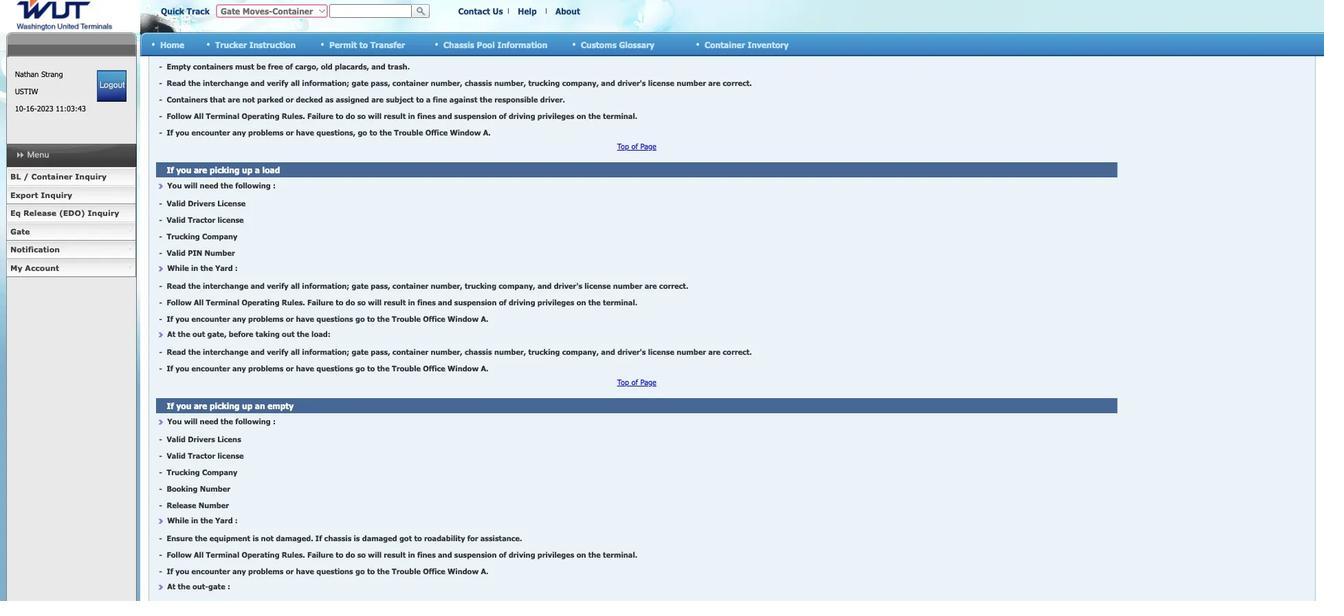 Task type: locate. For each thing, give the bounding box(es) containing it.
container
[[705, 39, 745, 49], [31, 172, 73, 181]]

pool
[[477, 39, 495, 49]]

None text field
[[329, 4, 412, 18]]

quick
[[161, 6, 184, 16]]

quick track
[[161, 6, 210, 16]]

us
[[493, 6, 503, 16]]

nathan strang
[[15, 69, 63, 79]]

about
[[556, 6, 580, 16]]

inquiry
[[75, 172, 107, 181], [41, 190, 72, 199], [88, 208, 119, 218]]

0 vertical spatial inquiry
[[75, 172, 107, 181]]

transfer
[[370, 39, 405, 49]]

inventory
[[748, 39, 789, 49]]

nathan
[[15, 69, 39, 79]]

chassis pool information
[[444, 39, 548, 49]]

eq release (edo) inquiry link
[[6, 204, 136, 222]]

10-
[[15, 104, 26, 113]]

export inquiry link
[[6, 186, 136, 204]]

contact us
[[458, 6, 503, 16]]

ustiw
[[15, 87, 38, 96]]

instruction
[[249, 39, 296, 49]]

2 vertical spatial inquiry
[[88, 208, 119, 218]]

about link
[[556, 6, 580, 16]]

1 horizontal spatial container
[[705, 39, 745, 49]]

container inventory
[[705, 39, 789, 49]]

inquiry up export inquiry link
[[75, 172, 107, 181]]

bl / container inquiry
[[10, 172, 107, 181]]

inquiry down bl / container inquiry
[[41, 190, 72, 199]]

permit to transfer
[[329, 39, 405, 49]]

(edo)
[[59, 208, 85, 218]]

bl / container inquiry link
[[6, 168, 136, 186]]

inquiry right (edo)
[[88, 208, 119, 218]]

customs glossary
[[581, 39, 655, 49]]

container up export inquiry
[[31, 172, 73, 181]]

container left inventory
[[705, 39, 745, 49]]

1 vertical spatial container
[[31, 172, 73, 181]]

chassis
[[444, 39, 475, 49]]



Task type: describe. For each thing, give the bounding box(es) containing it.
gate link
[[6, 222, 136, 241]]

strang
[[41, 69, 63, 79]]

home
[[160, 39, 184, 49]]

notification link
[[6, 241, 136, 259]]

16-
[[26, 104, 37, 113]]

gate
[[10, 227, 30, 236]]

to
[[360, 39, 368, 49]]

my account link
[[6, 259, 136, 277]]

glossary
[[619, 39, 655, 49]]

notification
[[10, 245, 60, 254]]

1 vertical spatial inquiry
[[41, 190, 72, 199]]

inquiry for (edo)
[[88, 208, 119, 218]]

track
[[187, 6, 210, 16]]

login image
[[97, 70, 127, 102]]

eq
[[10, 208, 21, 218]]

trucker instruction
[[215, 39, 296, 49]]

release
[[23, 208, 56, 218]]

/
[[23, 172, 29, 181]]

help link
[[518, 6, 537, 16]]

trucker
[[215, 39, 247, 49]]

my account
[[10, 263, 59, 272]]

11:03:43
[[56, 104, 86, 113]]

contact us link
[[458, 6, 503, 16]]

export inquiry
[[10, 190, 72, 199]]

0 vertical spatial container
[[705, 39, 745, 49]]

0 horizontal spatial container
[[31, 172, 73, 181]]

inquiry for container
[[75, 172, 107, 181]]

customs
[[581, 39, 617, 49]]

contact
[[458, 6, 490, 16]]

help
[[518, 6, 537, 16]]

permit
[[329, 39, 357, 49]]

eq release (edo) inquiry
[[10, 208, 119, 218]]

bl
[[10, 172, 21, 181]]

account
[[25, 263, 59, 272]]

10-16-2023 11:03:43
[[15, 104, 86, 113]]

my
[[10, 263, 22, 272]]

information
[[498, 39, 548, 49]]

2023
[[37, 104, 53, 113]]

export
[[10, 190, 38, 199]]



Task type: vqa. For each thing, say whether or not it's contained in the screenshot.
Eq Release (EDO) Inquiry
yes



